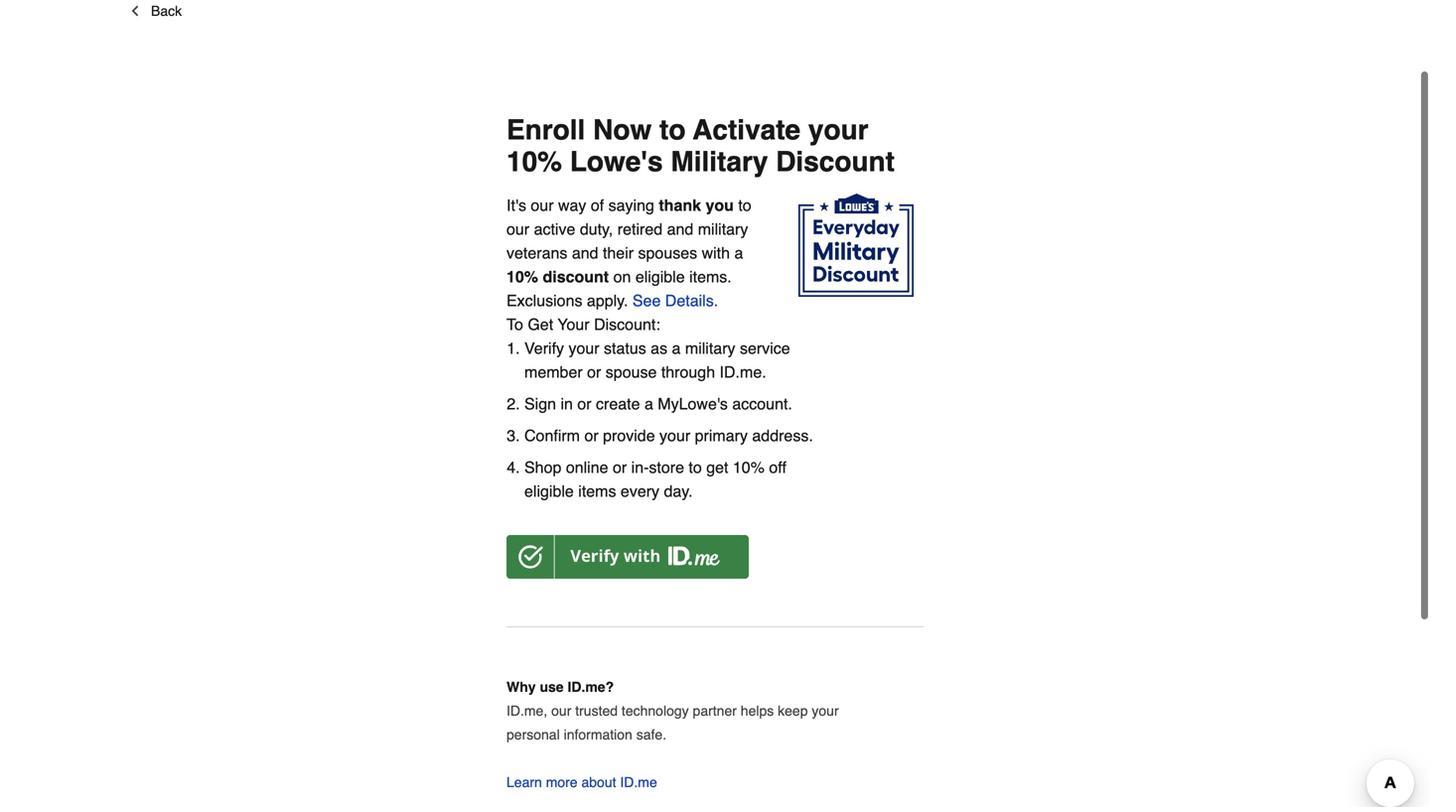 Task type: locate. For each thing, give the bounding box(es) containing it.
items.
[[689, 268, 732, 286]]

2 vertical spatial to
[[689, 459, 702, 477]]

with
[[702, 244, 730, 262]]

our
[[531, 196, 554, 215], [507, 220, 530, 239], [551, 703, 572, 719]]

shop
[[525, 459, 562, 477]]

10% up it's
[[507, 146, 562, 178]]

saying
[[609, 196, 655, 215]]

1 horizontal spatial to
[[689, 459, 702, 477]]

your right activate
[[809, 114, 869, 146]]

military
[[698, 220, 748, 239], [685, 339, 736, 358]]

why
[[507, 680, 536, 695]]

0 horizontal spatial eligible
[[525, 482, 574, 501]]

our down it's
[[507, 220, 530, 239]]

our right it's
[[531, 196, 554, 215]]

or inside "verify your status as a military service member or spouse through id.me."
[[587, 363, 601, 382]]

0 vertical spatial and
[[667, 220, 694, 239]]

your right keep
[[812, 703, 839, 719]]

0 vertical spatial eligible
[[636, 268, 685, 286]]

a right "with"
[[735, 244, 743, 262]]

0 horizontal spatial a
[[645, 395, 653, 413]]

as
[[651, 339, 668, 358]]

eligible
[[636, 268, 685, 286], [525, 482, 574, 501]]

1 vertical spatial our
[[507, 220, 530, 239]]

see details. link
[[633, 292, 718, 310]]

day.
[[664, 482, 693, 501]]

2 horizontal spatial to
[[738, 196, 752, 215]]

back
[[151, 3, 182, 19]]

why use id.me? id.me, our trusted technology partner helps keep your personal information safe.
[[507, 680, 839, 743]]

your inside "verify your status as a military service member or spouse through id.me."
[[569, 339, 600, 358]]

veterans
[[507, 244, 568, 262]]

every
[[621, 482, 660, 501]]

2 vertical spatial a
[[645, 395, 653, 413]]

lowe's
[[570, 146, 663, 178]]

to right the now
[[660, 114, 686, 146]]

get
[[707, 459, 729, 477]]

enroll
[[507, 114, 585, 146]]

or left spouse
[[587, 363, 601, 382]]

1 vertical spatial 10%
[[507, 268, 538, 286]]

military inside "verify your status as a military service member or spouse through id.me."
[[685, 339, 736, 358]]

discount
[[543, 268, 609, 286]]

on
[[613, 268, 631, 286]]

2 horizontal spatial a
[[735, 244, 743, 262]]

filled icon image
[[799, 194, 924, 305]]

or inside shop online or in-store to get 10% off eligible items every day.
[[613, 459, 627, 477]]

10% left off
[[733, 459, 765, 477]]

store
[[649, 459, 684, 477]]

and
[[667, 220, 694, 239], [572, 244, 599, 262]]

to inside enroll now to activate your 10% lowe's military discount
[[660, 114, 686, 146]]

in
[[561, 395, 573, 413]]

or
[[587, 363, 601, 382], [578, 395, 592, 413], [585, 427, 599, 445], [613, 459, 627, 477]]

0 vertical spatial to
[[660, 114, 686, 146]]

our for active
[[507, 220, 530, 239]]

to right you in the top of the page
[[738, 196, 752, 215]]

10% inside to our active duty, retired and military veterans and their spouses with a 10% discount on eligible items.
[[507, 268, 538, 286]]

10%
[[507, 146, 562, 178], [507, 268, 538, 286], [733, 459, 765, 477]]

see
[[633, 292, 661, 310]]

0 vertical spatial 10%
[[507, 146, 562, 178]]

to left get
[[689, 459, 702, 477]]

or left in-
[[613, 459, 627, 477]]

and down thank
[[667, 220, 694, 239]]

1 horizontal spatial eligible
[[636, 268, 685, 286]]

your down to get your discount:
[[569, 339, 600, 358]]

through
[[661, 363, 715, 382]]

trusted
[[575, 703, 618, 719]]

2 vertical spatial our
[[551, 703, 572, 719]]

1 vertical spatial eligible
[[525, 482, 574, 501]]

a inside "verify your status as a military service member or spouse through id.me."
[[672, 339, 681, 358]]

1 horizontal spatial a
[[672, 339, 681, 358]]

0 horizontal spatial and
[[572, 244, 599, 262]]

to
[[660, 114, 686, 146], [738, 196, 752, 215], [689, 459, 702, 477]]

account.
[[732, 395, 793, 413]]

to get your discount:
[[507, 315, 660, 334]]

use
[[540, 680, 564, 695]]

a right create
[[645, 395, 653, 413]]

discount
[[776, 146, 895, 178]]

eligible down spouses
[[636, 268, 685, 286]]

to inside shop online or in-store to get 10% off eligible items every day.
[[689, 459, 702, 477]]

a right as
[[672, 339, 681, 358]]

create
[[596, 395, 640, 413]]

2 vertical spatial 10%
[[733, 459, 765, 477]]

about
[[582, 775, 616, 791]]

safe.
[[636, 727, 667, 743]]

1 vertical spatial a
[[672, 339, 681, 358]]

in-
[[631, 459, 649, 477]]

to our active duty, retired and military veterans and their spouses with a 10% discount on eligible items.
[[507, 196, 752, 286]]

of
[[591, 196, 604, 215]]

a
[[735, 244, 743, 262], [672, 339, 681, 358], [645, 395, 653, 413]]

and up discount
[[572, 244, 599, 262]]

military inside to our active duty, retired and military veterans and their spouses with a 10% discount on eligible items.
[[698, 220, 748, 239]]

1 vertical spatial and
[[572, 244, 599, 262]]

you
[[706, 196, 734, 215]]

military up through
[[685, 339, 736, 358]]

1 vertical spatial to
[[738, 196, 752, 215]]

mylowe's
[[658, 395, 728, 413]]

0 horizontal spatial to
[[660, 114, 686, 146]]

retired
[[618, 220, 663, 239]]

your
[[809, 114, 869, 146], [569, 339, 600, 358], [660, 427, 691, 445], [812, 703, 839, 719]]

our down use
[[551, 703, 572, 719]]

0 vertical spatial a
[[735, 244, 743, 262]]

spouse
[[606, 363, 657, 382]]

0 vertical spatial military
[[698, 220, 748, 239]]

1 vertical spatial military
[[685, 339, 736, 358]]

10% down veterans
[[507, 268, 538, 286]]

keep
[[778, 703, 808, 719]]

a for military
[[672, 339, 681, 358]]

primary
[[695, 427, 748, 445]]

eligible down shop
[[525, 482, 574, 501]]

your up store
[[660, 427, 691, 445]]

10% inside enroll now to activate your 10% lowe's military discount
[[507, 146, 562, 178]]

1 horizontal spatial and
[[667, 220, 694, 239]]

technology
[[622, 703, 689, 719]]

0 vertical spatial our
[[531, 196, 554, 215]]

our inside to our active duty, retired and military veterans and their spouses with a 10% discount on eligible items.
[[507, 220, 530, 239]]

a inside to our active duty, retired and military veterans and their spouses with a 10% discount on eligible items.
[[735, 244, 743, 262]]

military down you in the top of the page
[[698, 220, 748, 239]]

your inside why use id.me? id.me, our trusted technology partner helps keep your personal information safe.
[[812, 703, 839, 719]]

service
[[740, 339, 790, 358]]



Task type: describe. For each thing, give the bounding box(es) containing it.
activate
[[693, 114, 801, 146]]

thank
[[659, 196, 701, 215]]

member
[[525, 363, 583, 382]]

partner
[[693, 703, 737, 719]]

sign
[[525, 395, 556, 413]]

spouses
[[638, 244, 697, 262]]

verify
[[525, 339, 564, 358]]

learn
[[507, 775, 542, 791]]

your
[[558, 315, 590, 334]]

confirm or provide your primary address.
[[525, 427, 813, 445]]

or right in
[[578, 395, 592, 413]]

confirm
[[525, 427, 580, 445]]

sign in or create a mylowe's account.
[[525, 395, 793, 413]]

learn more about id.me
[[507, 775, 657, 791]]

exclusions apply. see details.
[[507, 292, 718, 310]]

duty,
[[580, 220, 613, 239]]

back link
[[127, 3, 182, 19]]

it's
[[507, 196, 526, 215]]

military
[[671, 146, 768, 178]]

10% inside shop online or in-store to get 10% off eligible items every day.
[[733, 459, 765, 477]]

apply.
[[587, 292, 628, 310]]

information
[[564, 727, 633, 743]]

exclusions
[[507, 292, 583, 310]]

active
[[534, 220, 576, 239]]

now
[[593, 114, 652, 146]]

way
[[558, 196, 587, 215]]

id.me?
[[568, 680, 614, 695]]

learn more about id.me link
[[507, 775, 657, 791]]

or up online
[[585, 427, 599, 445]]

chevron left image
[[127, 3, 143, 19]]

enroll now to activate your 10% lowe's military discount
[[507, 114, 895, 178]]

get
[[528, 315, 553, 334]]

shop online or in-store to get 10% off eligible items every day.
[[525, 459, 787, 501]]

provide
[[603, 427, 655, 445]]

id.me.
[[720, 363, 767, 382]]

address.
[[752, 427, 813, 445]]

items
[[578, 482, 616, 501]]

online
[[566, 459, 608, 477]]

personal
[[507, 727, 560, 743]]

more
[[546, 775, 578, 791]]

eligible inside to our active duty, retired and military veterans and their spouses with a 10% discount on eligible items.
[[636, 268, 685, 286]]

to
[[507, 315, 523, 334]]

our inside why use id.me? id.me, our trusted technology partner helps keep your personal information safe.
[[551, 703, 572, 719]]

verify your status as a military service member or spouse through id.me.
[[525, 339, 790, 382]]

off
[[769, 459, 787, 477]]

id.me
[[620, 775, 657, 791]]

a for mylowe's
[[645, 395, 653, 413]]

our for way
[[531, 196, 554, 215]]

eligible inside shop online or in-store to get 10% off eligible items every day.
[[525, 482, 574, 501]]

to inside to our active duty, retired and military veterans and their spouses with a 10% discount on eligible items.
[[738, 196, 752, 215]]

id.me,
[[507, 703, 548, 719]]

your inside enroll now to activate your 10% lowe's military discount
[[809, 114, 869, 146]]

helps
[[741, 703, 774, 719]]

id.me logo image
[[507, 536, 749, 579]]

details.
[[665, 292, 718, 310]]

discount:
[[594, 315, 660, 334]]

their
[[603, 244, 634, 262]]

it's our way of saying thank you
[[507, 196, 734, 215]]

status
[[604, 339, 646, 358]]



Task type: vqa. For each thing, say whether or not it's contained in the screenshot.
ELIGIBLE
yes



